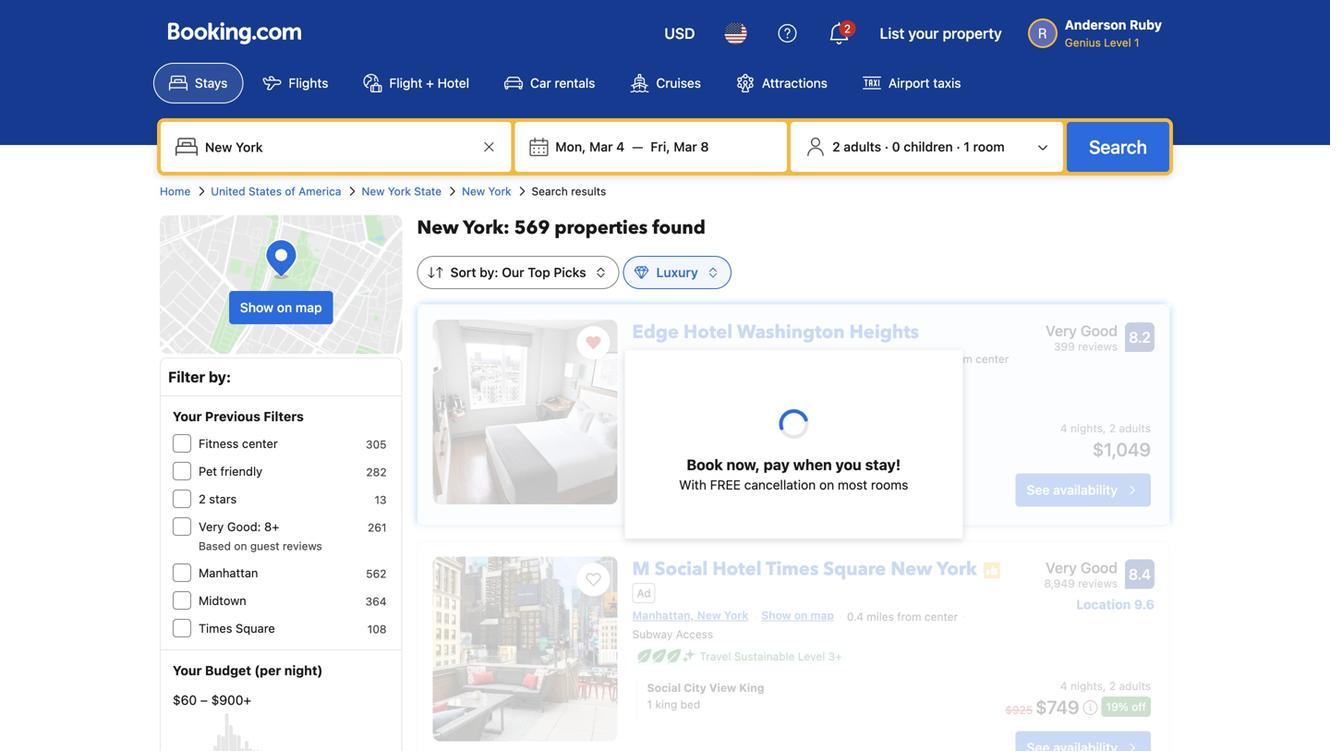 Task type: locate. For each thing, give the bounding box(es) containing it.
1 · from the left
[[885, 139, 889, 154]]

sustainable
[[734, 650, 795, 663]]

1
[[1135, 36, 1140, 49], [964, 139, 970, 154], [647, 698, 652, 711]]

social
[[655, 557, 708, 582], [647, 682, 681, 695]]

2 vertical spatial adults
[[1119, 680, 1151, 693]]

1 inside 2 adults · 0 children · 1 room dropdown button
[[964, 139, 970, 154]]

very up 8,949
[[1046, 559, 1077, 577]]

by:
[[480, 265, 499, 280], [209, 368, 231, 386]]

good inside very good 399 reviews
[[1081, 322, 1118, 340]]

2 inside the "4 nights , 2 adults $1,049"
[[1110, 422, 1116, 435]]

4 nights , 2 adults $1,049
[[1061, 422, 1151, 460]]

0 vertical spatial level
[[1104, 36, 1132, 49]]

very good element for 8.2
[[1046, 320, 1118, 342]]

search for search results
[[532, 185, 568, 198]]

8
[[701, 139, 709, 154]]

1 vertical spatial hotel
[[684, 320, 733, 345]]

social city view king 1 king bed
[[647, 682, 765, 711]]

1 vertical spatial your
[[173, 663, 202, 678]]

previous
[[205, 409, 260, 424]]

social right 'm'
[[655, 557, 708, 582]]

0 horizontal spatial show on map
[[240, 300, 322, 315]]

1 , from the top
[[1103, 422, 1106, 435]]

based
[[199, 540, 231, 553]]

by: left our on the top
[[480, 265, 499, 280]]

anderson ruby genius level 1
[[1065, 17, 1162, 49]]

261
[[368, 521, 387, 534]]

by: right filter
[[209, 368, 231, 386]]

4 nights , 2 adults
[[1061, 680, 1151, 693]]

hotel for +
[[438, 75, 469, 91]]

mar right 'mon,'
[[590, 139, 613, 154]]

0 horizontal spatial show
[[240, 300, 274, 315]]

new inside 'link'
[[362, 185, 385, 198]]

—
[[632, 139, 643, 154]]

united states of america
[[211, 185, 341, 198]]

0 horizontal spatial 1
[[647, 698, 652, 711]]

364
[[366, 595, 387, 608]]

search results updated. new york: 569 properties found. element
[[417, 215, 1171, 241]]

1 vertical spatial good
[[1081, 559, 1118, 577]]

13
[[375, 493, 387, 506]]

nights inside the "4 nights , 2 adults $1,049"
[[1071, 422, 1103, 435]]

you
[[836, 456, 862, 474]]

hotel
[[438, 75, 469, 91], [684, 320, 733, 345], [713, 557, 762, 582]]

2 for 2 stars
[[199, 492, 206, 506]]

adults
[[844, 139, 882, 154], [1119, 422, 1151, 435], [1119, 680, 1151, 693]]

0 vertical spatial hotel
[[438, 75, 469, 91]]

found
[[653, 215, 706, 241]]

(per
[[254, 663, 281, 678]]

1 vertical spatial show on map
[[762, 609, 834, 622]]

1 horizontal spatial search
[[1089, 136, 1148, 158]]

2 vertical spatial very
[[1046, 559, 1077, 577]]

1 vertical spatial search
[[532, 185, 568, 198]]

1 your from the top
[[173, 409, 202, 424]]

2 , from the top
[[1103, 680, 1106, 693]]

0 vertical spatial good
[[1081, 322, 1118, 340]]

1 horizontal spatial 1
[[964, 139, 970, 154]]

8,949
[[1044, 577, 1075, 590]]

nights for 4 nights , 2 adults $1,049
[[1071, 422, 1103, 435]]

airport taxis
[[889, 75, 961, 91]]

social city view king link
[[647, 680, 960, 696]]

1 horizontal spatial times
[[766, 557, 819, 582]]

2 mar from the left
[[674, 139, 697, 154]]

car rentals link
[[489, 63, 611, 103]]

mon,
[[556, 139, 586, 154]]

0 horizontal spatial search
[[532, 185, 568, 198]]

2 left 0
[[833, 139, 841, 154]]

1 vertical spatial very good element
[[1044, 557, 1118, 579]]

hotel up "manhattan, new york"
[[713, 557, 762, 582]]

0 vertical spatial your
[[173, 409, 202, 424]]

1 for city
[[647, 698, 652, 711]]

mar left 8
[[674, 139, 697, 154]]

nights for 4 nights , 2 adults
[[1071, 680, 1103, 693]]

m
[[632, 557, 650, 582]]

usd
[[665, 24, 695, 42]]

305
[[366, 438, 387, 451]]

search inside button
[[1089, 136, 1148, 158]]

0 vertical spatial ,
[[1103, 422, 1106, 435]]

our
[[502, 265, 525, 280]]

show
[[240, 300, 274, 315], [762, 609, 791, 622]]

1 horizontal spatial by:
[[480, 265, 499, 280]]

0 horizontal spatial ·
[[885, 139, 889, 154]]

your up $60
[[173, 663, 202, 678]]

2 vertical spatial 1
[[647, 698, 652, 711]]

1 left room
[[964, 139, 970, 154]]

your
[[173, 409, 202, 424], [173, 663, 202, 678]]

york:
[[463, 215, 510, 241]]

2 button
[[817, 11, 862, 55]]

york inside new york link
[[488, 185, 511, 198]]

1 vertical spatial 1
[[964, 139, 970, 154]]

2 left list
[[844, 22, 851, 35]]

new down the rooms
[[891, 557, 933, 582]]

1 vertical spatial adults
[[1119, 422, 1151, 435]]

list your property link
[[869, 11, 1013, 55]]

very good element up location
[[1044, 557, 1118, 579]]

0 horizontal spatial map
[[296, 300, 322, 315]]

1 left king
[[647, 698, 652, 711]]

on inside the book now, pay when you stay! with free cancellation on most rooms
[[820, 477, 834, 492]]

0
[[892, 139, 901, 154]]

,
[[1103, 422, 1106, 435], [1103, 680, 1106, 693]]

1 good from the top
[[1081, 322, 1118, 340]]

night)
[[284, 663, 323, 678]]

hotel right edge
[[684, 320, 733, 345]]

york inside new york state 'link'
[[388, 185, 411, 198]]

new right america
[[362, 185, 385, 198]]

0 vertical spatial square
[[823, 557, 886, 582]]

times down "cancellation" at bottom right
[[766, 557, 819, 582]]

king
[[739, 682, 765, 695]]

1 horizontal spatial show
[[762, 609, 791, 622]]

travel sustainable level 3+
[[700, 650, 842, 663]]

1 horizontal spatial map
[[811, 609, 834, 622]]

progress bar
[[778, 408, 810, 441]]

of
[[285, 185, 296, 198]]

2 down location 9.6
[[1110, 680, 1116, 693]]

1 mar from the left
[[590, 139, 613, 154]]

0 vertical spatial map
[[296, 300, 322, 315]]

very up 399
[[1046, 322, 1077, 340]]

1 horizontal spatial ·
[[957, 139, 961, 154]]

2 your from the top
[[173, 663, 202, 678]]

your budget (per night)
[[173, 663, 323, 678]]

pet friendly
[[199, 464, 263, 478]]

0 vertical spatial show
[[240, 300, 274, 315]]

2 up $1,049
[[1110, 422, 1116, 435]]

0 vertical spatial adults
[[844, 139, 882, 154]]

2 · from the left
[[957, 139, 961, 154]]

new
[[362, 185, 385, 198], [462, 185, 485, 198], [417, 215, 459, 241], [891, 557, 933, 582], [697, 609, 721, 622]]

2 good from the top
[[1081, 559, 1118, 577]]

1 inside social city view king 1 king bed
[[647, 698, 652, 711]]

good inside very good 8,949 reviews
[[1081, 559, 1118, 577]]

1 vertical spatial social
[[647, 682, 681, 695]]

fri,
[[651, 139, 670, 154]]

$60 – $900+
[[173, 693, 251, 708]]

square down most
[[823, 557, 886, 582]]

1 horizontal spatial square
[[823, 557, 886, 582]]

, down location
[[1103, 680, 1106, 693]]

search for search
[[1089, 136, 1148, 158]]

times
[[766, 557, 819, 582], [199, 621, 232, 635]]

· right children
[[957, 139, 961, 154]]

very up based in the bottom left of the page
[[199, 520, 224, 534]]

search
[[1089, 136, 1148, 158], [532, 185, 568, 198]]

america
[[299, 185, 341, 198]]

reviews inside very good 399 reviews
[[1078, 340, 1118, 353]]

results
[[571, 185, 606, 198]]

569
[[514, 215, 550, 241]]

very good element left 8.2
[[1046, 320, 1118, 342]]

1 horizontal spatial show on map
[[762, 609, 834, 622]]

very for 8.4
[[1046, 559, 1077, 577]]

level left 3+ on the bottom right of page
[[798, 650, 825, 663]]

your down filter
[[173, 409, 202, 424]]

top
[[528, 265, 550, 280]]

map
[[296, 300, 322, 315], [811, 609, 834, 622]]

edge
[[632, 320, 679, 345]]

cancellation
[[744, 477, 816, 492]]

manhattan
[[199, 566, 258, 580]]

your for your budget (per night)
[[173, 663, 202, 678]]

reviews right guest
[[283, 540, 322, 553]]

0 vertical spatial by:
[[480, 265, 499, 280]]

car rentals
[[530, 75, 595, 91]]

0 vertical spatial nights
[[1071, 422, 1103, 435]]

very inside very good 399 reviews
[[1046, 322, 1077, 340]]

see availability
[[1027, 482, 1118, 498]]

1 vertical spatial show
[[762, 609, 791, 622]]

1 horizontal spatial level
[[1104, 36, 1132, 49]]

2 nights from the top
[[1071, 680, 1103, 693]]

adults left 0
[[844, 139, 882, 154]]

2 for 2 adults · 0 children · 1 room
[[833, 139, 841, 154]]

on
[[277, 300, 292, 315], [820, 477, 834, 492], [234, 540, 247, 553], [794, 609, 808, 622]]

reviews for 8.2
[[1078, 340, 1118, 353]]

nights up $1,049
[[1071, 422, 1103, 435]]

2 vertical spatial 4
[[1061, 680, 1068, 693]]

· left 0
[[885, 139, 889, 154]]

1 vertical spatial times
[[199, 621, 232, 635]]

very inside very good 8,949 reviews
[[1046, 559, 1077, 577]]

social up king
[[647, 682, 681, 695]]

0 horizontal spatial mar
[[590, 139, 613, 154]]

very
[[1046, 322, 1077, 340], [199, 520, 224, 534], [1046, 559, 1077, 577]]

reviews for 8.4
[[1078, 577, 1118, 590]]

reviews inside very good 8,949 reviews
[[1078, 577, 1118, 590]]

0 vertical spatial show on map
[[240, 300, 322, 315]]

new up the york:
[[462, 185, 485, 198]]

0 vertical spatial reviews
[[1078, 340, 1118, 353]]

, for 4 nights , 2 adults $1,049
[[1103, 422, 1106, 435]]

hotel for social
[[713, 557, 762, 582]]

new down state
[[417, 215, 459, 241]]

hotel right +
[[438, 75, 469, 91]]

, inside the "4 nights , 2 adults $1,049"
[[1103, 422, 1106, 435]]

2 horizontal spatial 1
[[1135, 36, 1140, 49]]

home link
[[160, 183, 191, 200]]

good for 8.4
[[1081, 559, 1118, 577]]

0 horizontal spatial level
[[798, 650, 825, 663]]

mar
[[590, 139, 613, 154], [674, 139, 697, 154]]

2 left the stars
[[199, 492, 206, 506]]

adults inside the "4 nights , 2 adults $1,049"
[[1119, 422, 1151, 435]]

good left 8.2
[[1081, 322, 1118, 340]]

by: for sort
[[480, 265, 499, 280]]

york
[[388, 185, 411, 198], [488, 185, 511, 198], [937, 557, 977, 582], [724, 609, 749, 622]]

when
[[793, 456, 832, 474]]

1 vertical spatial ,
[[1103, 680, 1106, 693]]

state
[[414, 185, 442, 198]]

adults down 9.6
[[1119, 680, 1151, 693]]

stays link
[[153, 63, 243, 103]]

new york: 569 properties found
[[417, 215, 706, 241]]

square up your budget (per night)
[[236, 621, 275, 635]]

4
[[616, 139, 625, 154], [1061, 422, 1068, 435], [1061, 680, 1068, 693]]

good up location
[[1081, 559, 1118, 577]]

4 inside the "4 nights , 2 adults $1,049"
[[1061, 422, 1068, 435]]

1 vertical spatial by:
[[209, 368, 231, 386]]

1 down ruby
[[1135, 36, 1140, 49]]

adults up $1,049
[[1119, 422, 1151, 435]]

very good element
[[1046, 320, 1118, 342], [1044, 557, 1118, 579]]

0 horizontal spatial by:
[[209, 368, 231, 386]]

booking.com image
[[168, 22, 301, 44]]

fri, mar 8 button
[[643, 130, 717, 164]]

8.2
[[1129, 328, 1151, 346]]

nights down location
[[1071, 680, 1103, 693]]

show on map inside show on map button
[[240, 300, 322, 315]]

1 vertical spatial nights
[[1071, 680, 1103, 693]]

your account menu anderson ruby genius level 1 element
[[1028, 8, 1170, 51]]

reviews up location
[[1078, 577, 1118, 590]]

Where are you going? field
[[198, 130, 478, 164]]

1 vertical spatial square
[[236, 621, 275, 635]]

level down anderson
[[1104, 36, 1132, 49]]

cruises link
[[615, 63, 717, 103]]

0 vertical spatial 1
[[1135, 36, 1140, 49]]

search button
[[1067, 122, 1170, 172]]

times down midtown
[[199, 621, 232, 635]]

2 vertical spatial hotel
[[713, 557, 762, 582]]

, up $1,049
[[1103, 422, 1106, 435]]

1 horizontal spatial mar
[[674, 139, 697, 154]]

1 vertical spatial 4
[[1061, 422, 1068, 435]]

1 vertical spatial reviews
[[283, 540, 322, 553]]

0 vertical spatial very good element
[[1046, 320, 1118, 342]]

4 for 4 nights , 2 adults $1,049
[[1061, 422, 1068, 435]]

0 vertical spatial search
[[1089, 136, 1148, 158]]

nights
[[1071, 422, 1103, 435], [1071, 680, 1103, 693]]

1 inside anderson ruby genius level 1
[[1135, 36, 1140, 49]]

ruby
[[1130, 17, 1162, 32]]

1 nights from the top
[[1071, 422, 1103, 435]]

0 vertical spatial very
[[1046, 322, 1077, 340]]

282
[[366, 466, 387, 479]]

reviews right 399
[[1078, 340, 1118, 353]]

2 vertical spatial reviews
[[1078, 577, 1118, 590]]



Task type: vqa. For each thing, say whether or not it's contained in the screenshot.
topmost Diego
no



Task type: describe. For each thing, give the bounding box(es) containing it.
new for new york state
[[362, 185, 385, 198]]

4 for 4 nights , 2 adults
[[1061, 680, 1068, 693]]

by: for filter
[[209, 368, 231, 386]]

flights
[[289, 75, 328, 91]]

book now, pay when you stay! alert
[[625, 365, 963, 539]]

very good 8,949 reviews
[[1044, 559, 1118, 590]]

level inside anderson ruby genius level 1
[[1104, 36, 1132, 49]]

stays
[[195, 75, 228, 91]]

filter by:
[[168, 368, 231, 386]]

book
[[687, 456, 723, 474]]

book now, pay when you stay! with free cancellation on most rooms
[[679, 456, 909, 492]]

new york state link
[[362, 183, 442, 200]]

0 vertical spatial 4
[[616, 139, 625, 154]]

1 vertical spatial level
[[798, 650, 825, 663]]

108
[[368, 623, 387, 636]]

times square
[[199, 621, 275, 635]]

heights
[[850, 320, 919, 345]]

scored 8.4 element
[[1125, 560, 1155, 589]]

king
[[656, 698, 678, 711]]

washington
[[737, 320, 845, 345]]

good for 8.2
[[1081, 322, 1118, 340]]

genius
[[1065, 36, 1101, 49]]

2 adults · 0 children · 1 room
[[833, 139, 1005, 154]]

your previous filters
[[173, 409, 304, 424]]

1 vertical spatial very
[[199, 520, 224, 534]]

2 stars
[[199, 492, 237, 506]]

your
[[909, 24, 939, 42]]

2 adults · 0 children · 1 room button
[[798, 129, 1056, 164]]

progress bar inside book now, pay when you stay! alert
[[778, 408, 810, 441]]

location 9.6
[[1077, 597, 1155, 612]]

show inside button
[[240, 300, 274, 315]]

based on guest reviews
[[199, 540, 322, 553]]

0 vertical spatial social
[[655, 557, 708, 582]]

city
[[684, 682, 707, 695]]

properties
[[555, 215, 648, 241]]

sort
[[450, 265, 476, 280]]

luxury
[[657, 265, 698, 280]]

room
[[973, 139, 1005, 154]]

manhattan, new york
[[632, 609, 749, 622]]

united
[[211, 185, 245, 198]]

m social hotel times square new york image
[[433, 557, 618, 742]]

airport taxis link
[[847, 63, 977, 103]]

with
[[679, 477, 707, 492]]

$900+
[[211, 693, 251, 708]]

very for 8.2
[[1046, 322, 1077, 340]]

availability
[[1054, 482, 1118, 498]]

map inside button
[[296, 300, 322, 315]]

1 vertical spatial map
[[811, 609, 834, 622]]

york inside m social hotel times square new york link
[[937, 557, 977, 582]]

0 horizontal spatial square
[[236, 621, 275, 635]]

scored 8.2 element
[[1125, 322, 1155, 352]]

new york link
[[462, 183, 511, 200]]

midtown
[[199, 594, 246, 607]]

cruises
[[656, 75, 701, 91]]

stay!
[[865, 456, 901, 474]]

0 horizontal spatial times
[[199, 621, 232, 635]]

$60
[[173, 693, 197, 708]]

new york
[[462, 185, 511, 198]]

picks
[[554, 265, 586, 280]]

flight + hotel
[[389, 75, 469, 91]]

anderson
[[1065, 17, 1127, 32]]

show on map button
[[229, 291, 333, 324]]

usd button
[[654, 11, 706, 55]]

adults for 4 nights , 2 adults
[[1119, 680, 1151, 693]]

luxury button
[[623, 256, 732, 289]]

2 for 2
[[844, 22, 851, 35]]

mon, mar 4 — fri, mar 8
[[556, 139, 709, 154]]

most
[[838, 477, 868, 492]]

guest
[[250, 540, 280, 553]]

m social hotel times square new york link
[[632, 549, 977, 582]]

manhattan,
[[632, 609, 694, 622]]

now,
[[727, 456, 760, 474]]

, for 4 nights , 2 adults
[[1103, 680, 1106, 693]]

see
[[1027, 482, 1050, 498]]

bed
[[681, 698, 701, 711]]

social inside social city view king 1 king bed
[[647, 682, 681, 695]]

your for your previous filters
[[173, 409, 202, 424]]

9.6
[[1134, 597, 1155, 612]]

adults for 4 nights , 2 adults $1,049
[[1119, 422, 1151, 435]]

1 for ruby
[[1135, 36, 1140, 49]]

m social hotel times square new york
[[632, 557, 977, 582]]

8+
[[264, 520, 279, 534]]

on inside button
[[277, 300, 292, 315]]

very good element for 8.4
[[1044, 557, 1118, 579]]

rentals
[[555, 75, 595, 91]]

view
[[709, 682, 737, 695]]

friendly
[[220, 464, 263, 478]]

sort by: our top picks
[[450, 265, 586, 280]]

very good 399 reviews
[[1046, 322, 1118, 353]]

flight + hotel link
[[348, 63, 485, 103]]

fitness
[[199, 437, 239, 450]]

new up travel
[[697, 609, 721, 622]]

edge hotel washington heights image
[[433, 320, 618, 504]]

list
[[880, 24, 905, 42]]

very good: 8+
[[199, 520, 279, 534]]

562
[[366, 567, 387, 580]]

home
[[160, 185, 191, 198]]

new for new york: 569 properties found
[[417, 215, 459, 241]]

list your property
[[880, 24, 1002, 42]]

adults inside dropdown button
[[844, 139, 882, 154]]

0 vertical spatial times
[[766, 557, 819, 582]]

new for new york
[[462, 185, 485, 198]]

states
[[249, 185, 282, 198]]

pet
[[199, 464, 217, 478]]

8.4
[[1129, 566, 1151, 583]]

free
[[710, 477, 741, 492]]

+
[[426, 75, 434, 91]]



